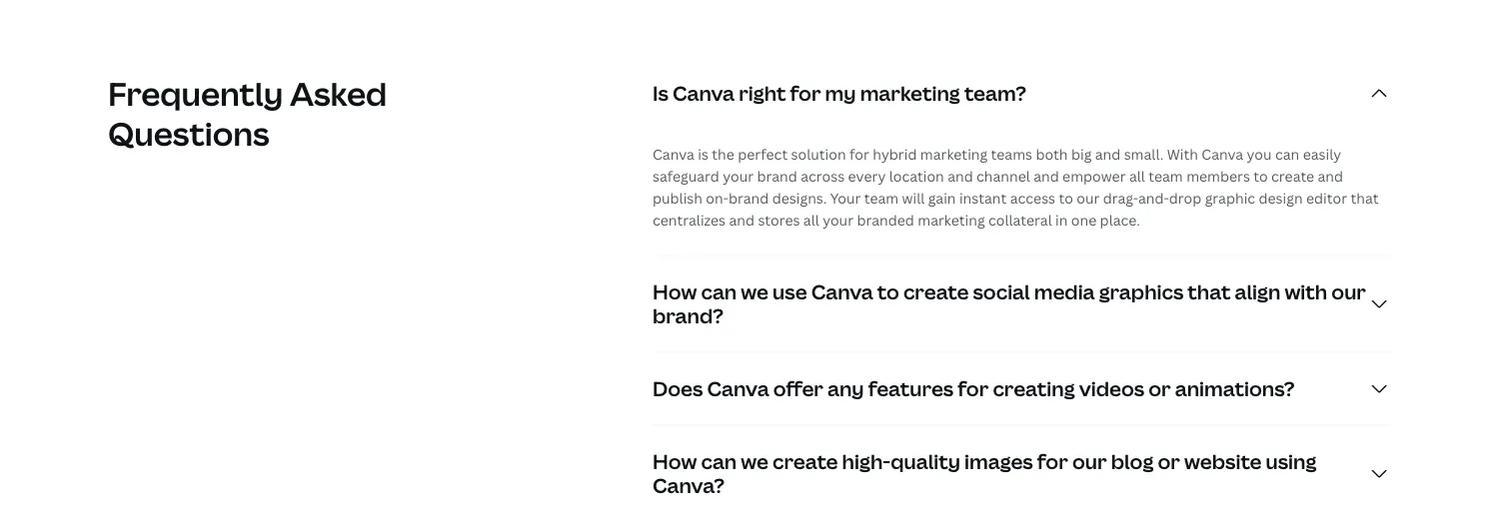 Task type: vqa. For each thing, say whether or not it's contained in the screenshot.
THE
yes



Task type: locate. For each thing, give the bounding box(es) containing it.
team up branded
[[864, 189, 899, 208]]

brand down perfect
[[757, 167, 798, 186]]

is
[[698, 145, 709, 164]]

can for our
[[701, 278, 737, 306]]

marketing
[[860, 79, 960, 107], [920, 145, 988, 164], [918, 211, 985, 230]]

or inside how can we create high-quality images for our blog or website using canva?
[[1158, 448, 1180, 476]]

0 horizontal spatial to
[[878, 278, 900, 306]]

blog
[[1111, 448, 1154, 476]]

0 horizontal spatial your
[[723, 167, 754, 186]]

graphics
[[1099, 278, 1184, 306]]

or right blog on the right of page
[[1158, 448, 1180, 476]]

1 vertical spatial your
[[823, 211, 854, 230]]

all down designs.
[[804, 211, 819, 230]]

we
[[741, 278, 769, 306], [741, 448, 769, 476]]

can down 'does'
[[701, 448, 737, 476]]

how can we create high-quality images for our blog or website using canva?
[[653, 448, 1317, 500]]

0 vertical spatial create
[[1272, 167, 1315, 186]]

create up design on the right of the page
[[1272, 167, 1315, 186]]

2 vertical spatial our
[[1072, 448, 1107, 476]]

publish
[[653, 189, 703, 208]]

our right with
[[1332, 278, 1366, 306]]

how down 'does'
[[653, 448, 697, 476]]

can inside how can we use canva to create social media graphics that align with our brand?
[[701, 278, 737, 306]]

website
[[1185, 448, 1262, 476]]

can left use
[[701, 278, 737, 306]]

2 vertical spatial to
[[878, 278, 900, 306]]

create inside canva is the perfect solution for hybrid marketing teams both big and small. with canva you can easily safeguard your brand across every location and channel and empower all team members to create and publish on-brand designs. your team will gain instant access to our drag-and-drop graphic design editor that centralizes and stores all your branded marketing collateral in one place.
[[1272, 167, 1315, 186]]

2 vertical spatial can
[[701, 448, 737, 476]]

our left blog on the right of page
[[1072, 448, 1107, 476]]

canva up safeguard
[[653, 145, 695, 164]]

2 how from the top
[[653, 448, 697, 476]]

1 vertical spatial can
[[701, 278, 737, 306]]

create inside how can we use canva to create social media graphics that align with our brand?
[[904, 278, 969, 306]]

canva
[[673, 79, 735, 107], [653, 145, 695, 164], [1202, 145, 1244, 164], [811, 278, 873, 306], [707, 375, 769, 403]]

frequently
[[108, 71, 283, 115]]

and down both
[[1034, 167, 1059, 186]]

channel
[[977, 167, 1030, 186]]

that left align
[[1188, 278, 1231, 306]]

1 vertical spatial to
[[1059, 189, 1073, 208]]

1 horizontal spatial that
[[1351, 189, 1379, 208]]

1 vertical spatial our
[[1332, 278, 1366, 306]]

0 vertical spatial marketing
[[860, 79, 960, 107]]

how can we use canva to create social media graphics that align with our brand? button
[[653, 256, 1391, 352]]

canva right the is
[[673, 79, 735, 107]]

for left creating
[[958, 375, 989, 403]]

1 horizontal spatial to
[[1059, 189, 1073, 208]]

videos
[[1079, 375, 1145, 403]]

our
[[1077, 189, 1100, 208], [1332, 278, 1366, 306], [1072, 448, 1107, 476]]

media
[[1034, 278, 1095, 306]]

editor
[[1307, 189, 1348, 208]]

0 horizontal spatial team
[[864, 189, 899, 208]]

canva right use
[[811, 278, 873, 306]]

1 horizontal spatial create
[[904, 278, 969, 306]]

we inside how can we use canva to create social media graphics that align with our brand?
[[741, 278, 769, 306]]

across
[[801, 167, 845, 186]]

0 vertical spatial we
[[741, 278, 769, 306]]

how for how can we use canva to create social media graphics that align with our brand?
[[653, 278, 697, 306]]

in
[[1056, 211, 1068, 230]]

collateral
[[989, 211, 1052, 230]]

can inside canva is the perfect solution for hybrid marketing teams both big and small. with canva you can easily safeguard your brand across every location and channel and empower all team members to create and publish on-brand designs. your team will gain instant access to our drag-and-drop graphic design editor that centralizes and stores all your branded marketing collateral in one place.
[[1275, 145, 1300, 164]]

drag-
[[1103, 189, 1138, 208]]

creating
[[993, 375, 1075, 403]]

0 vertical spatial all
[[1130, 167, 1145, 186]]

does canva offer any features for creating videos or animations?
[[653, 375, 1295, 403]]

we left use
[[741, 278, 769, 306]]

or right videos
[[1149, 375, 1171, 403]]

questions
[[108, 111, 270, 155]]

design
[[1259, 189, 1303, 208]]

0 vertical spatial your
[[723, 167, 754, 186]]

1 vertical spatial how
[[653, 448, 697, 476]]

safeguard
[[653, 167, 720, 186]]

on-
[[706, 189, 729, 208]]

0 vertical spatial to
[[1254, 167, 1268, 186]]

empower
[[1063, 167, 1126, 186]]

canva up members
[[1202, 145, 1244, 164]]

instant
[[960, 189, 1007, 208]]

2 vertical spatial marketing
[[918, 211, 985, 230]]

to up in
[[1059, 189, 1073, 208]]

the
[[712, 145, 735, 164]]

social
[[973, 278, 1030, 306]]

create left social on the bottom right of page
[[904, 278, 969, 306]]

0 vertical spatial how
[[653, 278, 697, 306]]

how can we use canva to create social media graphics that align with our brand?
[[653, 278, 1366, 330]]

for inside how can we create high-quality images for our blog or website using canva?
[[1037, 448, 1068, 476]]

2 horizontal spatial to
[[1254, 167, 1268, 186]]

high-
[[842, 448, 891, 476]]

and up empower
[[1095, 145, 1121, 164]]

canva left offer
[[707, 375, 769, 403]]

that right the 'editor'
[[1351, 189, 1379, 208]]

create inside how can we create high-quality images for our blog or website using canva?
[[773, 448, 838, 476]]

1 we from the top
[[741, 278, 769, 306]]

and-
[[1138, 189, 1169, 208]]

brand
[[757, 167, 798, 186], [729, 189, 769, 208]]

can inside how can we create high-quality images for our blog or website using canva?
[[701, 448, 737, 476]]

to down branded
[[878, 278, 900, 306]]

any
[[828, 375, 864, 403]]

graphic
[[1205, 189, 1256, 208]]

your down the
[[723, 167, 754, 186]]

how down centralizes
[[653, 278, 697, 306]]

we for use
[[741, 278, 769, 306]]

1 vertical spatial or
[[1158, 448, 1180, 476]]

your down your
[[823, 211, 854, 230]]

canva?
[[653, 472, 725, 500]]

for inside "is canva right for my marketing team?" dropdown button
[[790, 79, 821, 107]]

to inside how can we use canva to create social media graphics that align with our brand?
[[878, 278, 900, 306]]

your
[[723, 167, 754, 186], [823, 211, 854, 230]]

we inside how can we create high-quality images for our blog or website using canva?
[[741, 448, 769, 476]]

how
[[653, 278, 697, 306], [653, 448, 697, 476]]

stores
[[758, 211, 800, 230]]

how inside how can we create high-quality images for our blog or website using canva?
[[653, 448, 697, 476]]

brand up stores
[[729, 189, 769, 208]]

how inside how can we use canva to create social media graphics that align with our brand?
[[653, 278, 697, 306]]

1 horizontal spatial all
[[1130, 167, 1145, 186]]

location
[[889, 167, 944, 186]]

to down the you
[[1254, 167, 1268, 186]]

marketing up location
[[920, 145, 988, 164]]

0 horizontal spatial create
[[773, 448, 838, 476]]

can
[[1275, 145, 1300, 164], [701, 278, 737, 306], [701, 448, 737, 476]]

for left 'my'
[[790, 79, 821, 107]]

centralizes
[[653, 211, 726, 230]]

for
[[790, 79, 821, 107], [850, 145, 870, 164], [958, 375, 989, 403], [1037, 448, 1068, 476]]

team up the and- in the top right of the page
[[1149, 167, 1183, 186]]

marketing down gain
[[918, 211, 985, 230]]

right
[[739, 79, 786, 107]]

that
[[1351, 189, 1379, 208], [1188, 278, 1231, 306]]

offer
[[773, 375, 824, 403]]

2 vertical spatial create
[[773, 448, 838, 476]]

create
[[1272, 167, 1315, 186], [904, 278, 969, 306], [773, 448, 838, 476]]

0 horizontal spatial all
[[804, 211, 819, 230]]

we right canva?
[[741, 448, 769, 476]]

1 horizontal spatial team
[[1149, 167, 1183, 186]]

to
[[1254, 167, 1268, 186], [1059, 189, 1073, 208], [878, 278, 900, 306]]

how for how can we create high-quality images for our blog or website using canva?
[[653, 448, 697, 476]]

is
[[653, 79, 669, 107]]

and
[[1095, 145, 1121, 164], [948, 167, 973, 186], [1034, 167, 1059, 186], [1318, 167, 1344, 186], [729, 211, 755, 230]]

features
[[868, 375, 954, 403]]

0 vertical spatial our
[[1077, 189, 1100, 208]]

frequently asked questions
[[108, 71, 387, 155]]

our inside canva is the perfect solution for hybrid marketing teams both big and small. with canva you can easily safeguard your brand across every location and channel and empower all team members to create and publish on-brand designs. your team will gain instant access to our drag-and-drop graphic design editor that centralizes and stores all your branded marketing collateral in one place.
[[1077, 189, 1100, 208]]

team
[[1149, 167, 1183, 186], [864, 189, 899, 208]]

canva is the perfect solution for hybrid marketing teams both big and small. with canva you can easily safeguard your brand across every location and channel and empower all team members to create and publish on-brand designs. your team will gain instant access to our drag-and-drop graphic design editor that centralizes and stores all your branded marketing collateral in one place.
[[653, 145, 1379, 230]]

1 vertical spatial we
[[741, 448, 769, 476]]

align
[[1235, 278, 1281, 306]]

designs.
[[772, 189, 827, 208]]

images
[[965, 448, 1033, 476]]

all
[[1130, 167, 1145, 186], [804, 211, 819, 230]]

1 vertical spatial create
[[904, 278, 969, 306]]

marketing up hybrid
[[860, 79, 960, 107]]

can right the you
[[1275, 145, 1300, 164]]

with
[[1167, 145, 1198, 164]]

create left high-
[[773, 448, 838, 476]]

does canva offer any features for creating videos or animations? button
[[653, 353, 1391, 425]]

and left stores
[[729, 211, 755, 230]]

teams
[[991, 145, 1033, 164]]

is canva right for my marketing team?
[[653, 79, 1027, 107]]

both
[[1036, 145, 1068, 164]]

we for create
[[741, 448, 769, 476]]

0 horizontal spatial that
[[1188, 278, 1231, 306]]

will
[[902, 189, 925, 208]]

that inside how can we use canva to create social media graphics that align with our brand?
[[1188, 278, 1231, 306]]

2 we from the top
[[741, 448, 769, 476]]

0 vertical spatial that
[[1351, 189, 1379, 208]]

easily
[[1303, 145, 1342, 164]]

2 horizontal spatial create
[[1272, 167, 1315, 186]]

for up every
[[850, 145, 870, 164]]

all down small.
[[1130, 167, 1145, 186]]

1 vertical spatial that
[[1188, 278, 1231, 306]]

1 how from the top
[[653, 278, 697, 306]]

our up one
[[1077, 189, 1100, 208]]

0 vertical spatial can
[[1275, 145, 1300, 164]]

for right images
[[1037, 448, 1068, 476]]

or
[[1149, 375, 1171, 403], [1158, 448, 1180, 476]]



Task type: describe. For each thing, give the bounding box(es) containing it.
access
[[1010, 189, 1056, 208]]

marketing inside dropdown button
[[860, 79, 960, 107]]

0 vertical spatial brand
[[757, 167, 798, 186]]

perfect
[[738, 145, 788, 164]]

and up gain
[[948, 167, 973, 186]]

your
[[830, 189, 861, 208]]

animations?
[[1175, 375, 1295, 403]]

members
[[1187, 167, 1250, 186]]

1 vertical spatial team
[[864, 189, 899, 208]]

hybrid
[[873, 145, 917, 164]]

that inside canva is the perfect solution for hybrid marketing teams both big and small. with canva you can easily safeguard your brand across every location and channel and empower all team members to create and publish on-brand designs. your team will gain instant access to our drag-and-drop graphic design editor that centralizes and stores all your branded marketing collateral in one place.
[[1351, 189, 1379, 208]]

my
[[825, 79, 856, 107]]

and up the 'editor'
[[1318, 167, 1344, 186]]

1 vertical spatial brand
[[729, 189, 769, 208]]

one
[[1071, 211, 1097, 230]]

you
[[1247, 145, 1272, 164]]

canva inside how can we use canva to create social media graphics that align with our brand?
[[811, 278, 873, 306]]

team?
[[965, 79, 1027, 107]]

brand?
[[653, 302, 724, 330]]

can for canva?
[[701, 448, 737, 476]]

asked
[[290, 71, 387, 115]]

is canva right for my marketing team? button
[[653, 57, 1391, 129]]

0 vertical spatial team
[[1149, 167, 1183, 186]]

with
[[1285, 278, 1328, 306]]

big
[[1072, 145, 1092, 164]]

drop
[[1169, 189, 1202, 208]]

1 vertical spatial marketing
[[920, 145, 988, 164]]

branded
[[857, 211, 915, 230]]

for inside canva is the perfect solution for hybrid marketing teams both big and small. with canva you can easily safeguard your brand across every location and channel and empower all team members to create and publish on-brand designs. your team will gain instant access to our drag-and-drop graphic design editor that centralizes and stores all your branded marketing collateral in one place.
[[850, 145, 870, 164]]

small.
[[1124, 145, 1164, 164]]

our inside how can we use canva to create social media graphics that align with our brand?
[[1332, 278, 1366, 306]]

place.
[[1100, 211, 1140, 230]]

use
[[773, 278, 807, 306]]

1 horizontal spatial your
[[823, 211, 854, 230]]

quality
[[891, 448, 961, 476]]

how can we create high-quality images for our blog or website using canva? button
[[653, 426, 1391, 521]]

every
[[848, 167, 886, 186]]

our inside how can we create high-quality images for our blog or website using canva?
[[1072, 448, 1107, 476]]

using
[[1266, 448, 1317, 476]]

solution
[[791, 145, 846, 164]]

0 vertical spatial or
[[1149, 375, 1171, 403]]

1 vertical spatial all
[[804, 211, 819, 230]]

does
[[653, 375, 703, 403]]

gain
[[928, 189, 956, 208]]

for inside does canva offer any features for creating videos or animations? dropdown button
[[958, 375, 989, 403]]



